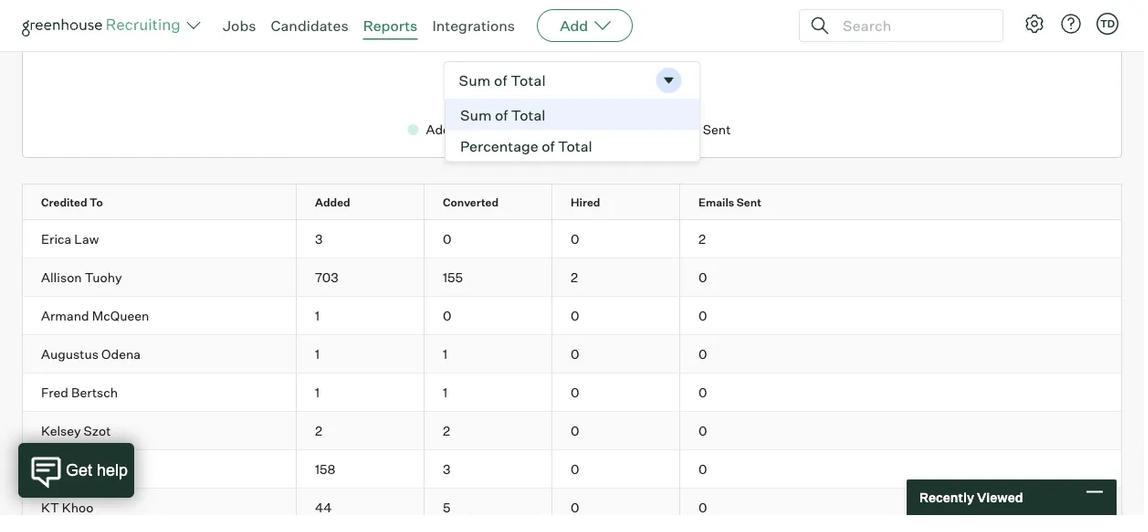 Task type: locate. For each thing, give the bounding box(es) containing it.
armand mcqueen
[[41, 308, 149, 324]]

credited to column header
[[23, 185, 312, 219]]

1 vertical spatial of
[[542, 137, 555, 155]]

1 for fred bertsch
[[315, 384, 320, 400]]

1 horizontal spatial total
[[558, 137, 593, 155]]

candidates link
[[271, 16, 349, 35]]

6 row group from the top
[[23, 412, 1122, 451]]

td
[[1101, 17, 1115, 30]]

8 row from the top
[[23, 451, 1122, 488]]

row group containing augustus odena
[[23, 335, 1122, 374]]

703
[[315, 269, 339, 285]]

total inside "option"
[[511, 106, 546, 124]]

0 horizontal spatial total
[[511, 106, 546, 124]]

total
[[511, 106, 546, 124], [558, 137, 593, 155]]

row group containing kt khoo
[[23, 489, 1122, 516]]

row containing kt khoo
[[23, 489, 1122, 516]]

Search text field
[[839, 12, 987, 39]]

1 for armand mcqueen
[[315, 308, 320, 324]]

td button
[[1093, 9, 1123, 38]]

6 row from the top
[[23, 374, 1122, 411]]

sum of total option
[[446, 99, 700, 130]]

credited to
[[41, 196, 103, 209]]

None field
[[444, 62, 700, 99]]

korry
[[41, 461, 74, 477]]

1 row group from the top
[[23, 220, 1122, 259]]

added column header
[[297, 185, 440, 219]]

erica
[[41, 231, 72, 247]]

1
[[315, 308, 320, 324], [315, 346, 320, 362], [443, 346, 448, 362], [315, 384, 320, 400], [443, 384, 448, 400]]

3 row from the top
[[23, 259, 1122, 296]]

8 row group from the top
[[23, 489, 1122, 516]]

7 row group from the top
[[23, 451, 1122, 489]]

recently
[[920, 490, 975, 506]]

list box
[[445, 99, 701, 162]]

of
[[495, 106, 508, 124], [542, 137, 555, 155]]

grid
[[23, 185, 1122, 516]]

add button
[[537, 9, 633, 42]]

2 up 5
[[443, 423, 450, 439]]

hired
[[571, 196, 601, 209]]

augustus
[[41, 346, 99, 362]]

3 up 5
[[443, 461, 451, 477]]

kelsey szot
[[41, 423, 111, 439]]

5 row from the top
[[23, 335, 1122, 373]]

5 row group from the top
[[23, 374, 1122, 412]]

row
[[23, 185, 1122, 219], [23, 220, 1122, 258], [23, 259, 1122, 296], [23, 297, 1122, 334], [23, 335, 1122, 373], [23, 374, 1122, 411], [23, 412, 1122, 450], [23, 451, 1122, 488], [23, 489, 1122, 516]]

row group containing erica law
[[23, 220, 1122, 259]]

7 row from the top
[[23, 412, 1122, 450]]

row containing credited to
[[23, 185, 1122, 219]]

recently viewed
[[920, 490, 1024, 506]]

0 horizontal spatial 3
[[315, 231, 323, 247]]

of right sum
[[495, 106, 508, 124]]

emails
[[699, 196, 735, 209]]

1 vertical spatial total
[[558, 137, 593, 155]]

bertsch
[[71, 384, 118, 400]]

1 vertical spatial 3
[[443, 461, 451, 477]]

total inside option
[[558, 137, 593, 155]]

1 row from the top
[[23, 185, 1122, 219]]

reports
[[363, 16, 418, 35]]

0 vertical spatial of
[[495, 106, 508, 124]]

total up percentage of total
[[511, 106, 546, 124]]

0 vertical spatial total
[[511, 106, 546, 124]]

2 row from the top
[[23, 220, 1122, 258]]

3
[[315, 231, 323, 247], [443, 461, 451, 477]]

greenhouse recruiting image
[[22, 15, 186, 37]]

2 up 158
[[315, 423, 322, 439]]

2
[[699, 231, 706, 247], [571, 269, 578, 285], [315, 423, 322, 439], [443, 423, 450, 439]]

4 row from the top
[[23, 297, 1122, 334]]

total for percentage of total
[[558, 137, 593, 155]]

total down sum of total "option"
[[558, 137, 593, 155]]

158
[[315, 461, 336, 477]]

0 horizontal spatial of
[[495, 106, 508, 124]]

5
[[443, 499, 451, 515]]

row group containing kelsey szot
[[23, 412, 1122, 451]]

grid containing erica law
[[23, 185, 1122, 516]]

valley
[[77, 461, 113, 477]]

kt khoo
[[41, 499, 93, 515]]

row group containing armand mcqueen
[[23, 297, 1122, 335]]

of inside option
[[542, 137, 555, 155]]

khoo
[[62, 499, 93, 515]]

toggle flyout image
[[660, 71, 678, 90]]

credited
[[41, 196, 87, 209]]

0
[[443, 231, 452, 247], [571, 231, 580, 247], [699, 269, 707, 285], [443, 308, 452, 324], [571, 308, 580, 324], [699, 308, 707, 324], [571, 346, 580, 362], [699, 346, 707, 362], [571, 384, 580, 400], [699, 384, 707, 400], [571, 423, 580, 439], [699, 423, 707, 439], [571, 461, 580, 477], [699, 461, 707, 477], [571, 499, 580, 515], [699, 499, 707, 515]]

row containing allison tuohy
[[23, 259, 1122, 296]]

kt
[[41, 499, 59, 515]]

4 row group from the top
[[23, 335, 1122, 374]]

armand
[[41, 308, 89, 324]]

szot
[[84, 423, 111, 439]]

allison
[[41, 269, 82, 285]]

row group containing korry valley
[[23, 451, 1122, 489]]

added
[[315, 196, 350, 209]]

fred
[[41, 384, 68, 400]]

3 row group from the top
[[23, 297, 1122, 335]]

1 horizontal spatial of
[[542, 137, 555, 155]]

row containing armand mcqueen
[[23, 297, 1122, 334]]

of down sum of total "option"
[[542, 137, 555, 155]]

of inside "option"
[[495, 106, 508, 124]]

row group
[[23, 220, 1122, 259], [23, 259, 1122, 297], [23, 297, 1122, 335], [23, 335, 1122, 374], [23, 374, 1122, 412], [23, 412, 1122, 451], [23, 451, 1122, 489], [23, 489, 1122, 516]]

row containing korry valley
[[23, 451, 1122, 488]]

1 horizontal spatial 3
[[443, 461, 451, 477]]

9 row from the top
[[23, 489, 1122, 516]]

converted
[[443, 196, 499, 209]]

3 down added
[[315, 231, 323, 247]]

44
[[315, 499, 332, 515]]

converted column header
[[425, 185, 568, 219]]

2 row group from the top
[[23, 259, 1122, 297]]

reports link
[[363, 16, 418, 35]]



Task type: vqa. For each thing, say whether or not it's contained in the screenshot.
total related to Sum of Total
yes



Task type: describe. For each thing, give the bounding box(es) containing it.
155
[[443, 269, 463, 285]]

percentage of total option
[[446, 130, 700, 161]]

row containing erica law
[[23, 220, 1122, 258]]

0 vertical spatial 3
[[315, 231, 323, 247]]

percentage
[[460, 137, 539, 155]]

jobs
[[223, 16, 256, 35]]

kelsey
[[41, 423, 81, 439]]

of for percentage
[[542, 137, 555, 155]]

law
[[74, 231, 99, 247]]

jobs link
[[223, 16, 256, 35]]

add
[[560, 16, 588, 35]]

row containing augustus odena
[[23, 335, 1122, 373]]

augustus odena
[[41, 346, 141, 362]]

row group containing allison tuohy
[[23, 259, 1122, 297]]

sum of total
[[460, 106, 546, 124]]

hired column header
[[553, 185, 696, 219]]

row group containing fred bertsch
[[23, 374, 1122, 412]]

1 for augustus odena
[[315, 346, 320, 362]]

configure image
[[1024, 13, 1046, 35]]

row containing kelsey szot
[[23, 412, 1122, 450]]

integrations
[[432, 16, 515, 35]]

emails sent
[[699, 196, 762, 209]]

candidates
[[271, 16, 349, 35]]

td button
[[1097, 13, 1119, 35]]

list box containing sum of total
[[445, 99, 701, 162]]

percentage of total
[[460, 137, 593, 155]]

viewed
[[977, 490, 1024, 506]]

fred bertsch
[[41, 384, 118, 400]]

sum
[[460, 106, 492, 124]]

2 down hired at the top of page
[[571, 269, 578, 285]]

tuohy
[[85, 269, 122, 285]]

odena
[[101, 346, 141, 362]]

korry valley
[[41, 461, 113, 477]]

of for sum
[[495, 106, 508, 124]]

mcqueen
[[92, 308, 149, 324]]

integrations link
[[432, 16, 515, 35]]

Mode Selector text field
[[444, 62, 653, 99]]

erica law
[[41, 231, 99, 247]]

row containing fred bertsch
[[23, 374, 1122, 411]]

sent
[[737, 196, 762, 209]]

to
[[90, 196, 103, 209]]

total for sum of total
[[511, 106, 546, 124]]

allison tuohy
[[41, 269, 122, 285]]

2 down emails
[[699, 231, 706, 247]]



